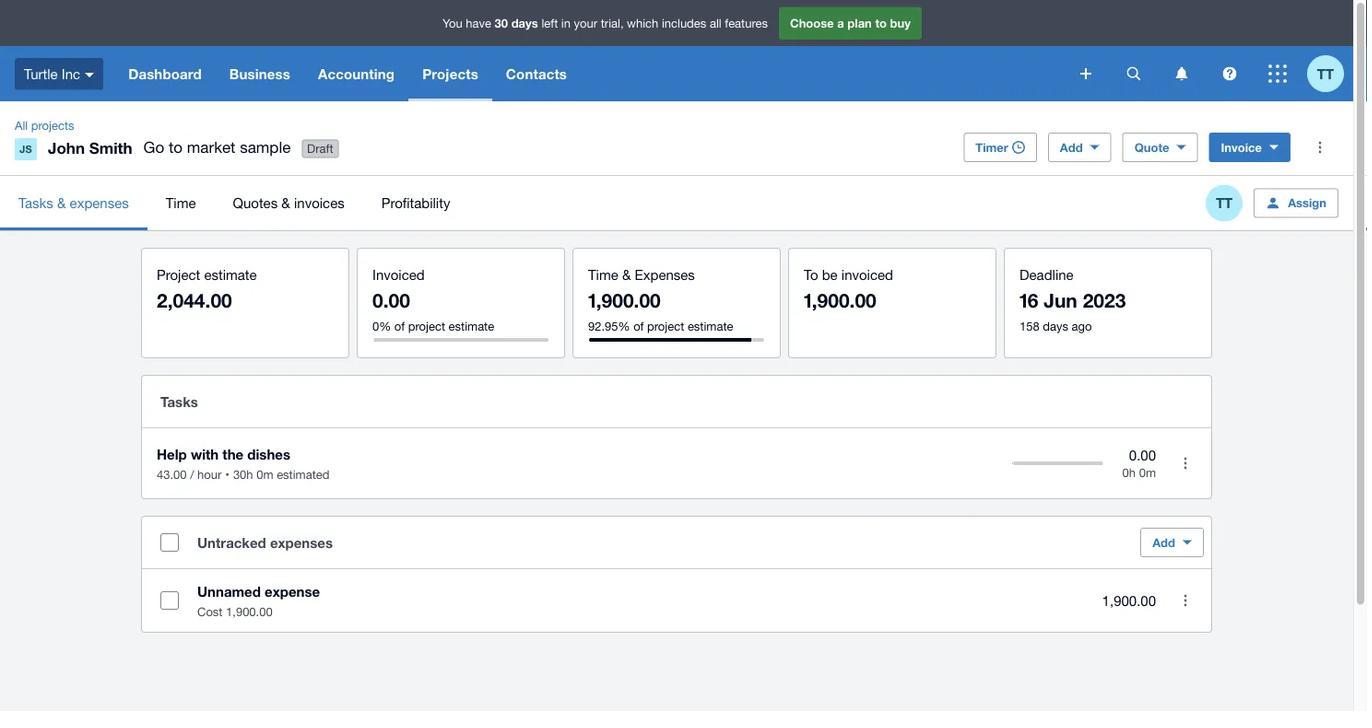 Task type: describe. For each thing, give the bounding box(es) containing it.
quotes & invoices link
[[214, 176, 363, 231]]

john smith
[[48, 138, 132, 157]]

navigation containing dashboard
[[114, 46, 1068, 101]]

time for time & expenses 1,900.00 92.95% of project estimate
[[588, 267, 619, 283]]

features
[[725, 16, 768, 30]]

expenses inside tasks & expenses link
[[70, 195, 129, 211]]

you have 30 days left in your trial, which includes all features
[[443, 16, 768, 30]]

expense
[[265, 584, 320, 600]]

1,900.00 for to be invoiced 1,900.00
[[804, 289, 877, 312]]

invoiced 0.00 0% of project estimate
[[373, 267, 495, 333]]

in
[[562, 16, 571, 30]]

quote
[[1135, 140, 1170, 154]]

contacts button
[[492, 46, 581, 101]]

invoice
[[1222, 140, 1263, 154]]

all
[[710, 16, 722, 30]]

invoice button
[[1210, 133, 1291, 162]]

0%
[[373, 319, 391, 333]]

timer
[[976, 140, 1009, 154]]

dishes
[[247, 446, 290, 463]]

43.00
[[157, 468, 187, 482]]

30h
[[233, 468, 253, 482]]

turtle
[[24, 66, 58, 82]]

to be invoiced 1,900.00
[[804, 267, 894, 312]]

inc
[[62, 66, 80, 82]]

invoiced
[[842, 267, 894, 283]]

tasks for tasks
[[160, 394, 198, 410]]

untracked
[[197, 535, 266, 552]]

time link
[[147, 176, 214, 231]]

0 vertical spatial more options image
[[1302, 129, 1339, 166]]

0.00 0h 0m
[[1123, 448, 1157, 480]]

2,044.00
[[157, 289, 232, 312]]

•
[[225, 468, 230, 482]]

smith
[[89, 138, 132, 157]]

1 vertical spatial add
[[1153, 536, 1176, 550]]

projects
[[31, 118, 74, 132]]

of inside invoiced 0.00 0% of project estimate
[[395, 319, 405, 333]]

1,900.00 for time & expenses 1,900.00 92.95% of project estimate
[[588, 289, 661, 312]]

banner containing dashboard
[[0, 0, 1354, 101]]

& for time & expenses 1,900.00 92.95% of project estimate
[[622, 267, 631, 283]]

1 horizontal spatial to
[[876, 16, 887, 30]]

1 vertical spatial more options image
[[1168, 583, 1204, 620]]

you
[[443, 16, 463, 30]]

sample
[[240, 138, 291, 156]]

quotes
[[233, 195, 278, 211]]

time for time
[[166, 195, 196, 211]]

projects button
[[409, 46, 492, 101]]

1 vertical spatial expenses
[[270, 535, 333, 552]]

profitability link
[[363, 176, 469, 231]]

project
[[157, 267, 200, 283]]

plan
[[848, 16, 872, 30]]

158
[[1020, 319, 1040, 333]]

all projects
[[15, 118, 74, 132]]

deadline
[[1020, 267, 1074, 283]]

with
[[191, 446, 219, 463]]

30
[[495, 16, 508, 30]]

0 horizontal spatial tt
[[1216, 195, 1233, 212]]

your
[[574, 16, 598, 30]]

left
[[542, 16, 558, 30]]

tasks for tasks & expenses
[[18, 195, 53, 211]]

quote button
[[1123, 133, 1198, 162]]

all
[[15, 118, 28, 132]]

market
[[187, 138, 236, 156]]

be
[[822, 267, 838, 283]]

0 horizontal spatial add button
[[1048, 133, 1112, 162]]

2023
[[1083, 289, 1126, 312]]

/
[[190, 468, 194, 482]]

buy
[[891, 16, 911, 30]]

16
[[1020, 289, 1039, 312]]

more options image
[[1168, 445, 1204, 482]]

expenses
[[635, 267, 695, 283]]

project inside invoiced 0.00 0% of project estimate
[[408, 319, 445, 333]]

untracked expenses
[[197, 535, 333, 552]]

0m inside help with the dishes 43.00 / hour • 30h 0m estimated
[[257, 468, 273, 482]]

tasks & expenses
[[18, 195, 129, 211]]

contacts
[[506, 65, 567, 82]]

0 horizontal spatial to
[[169, 138, 183, 156]]

turtle inc
[[24, 66, 80, 82]]

tasks & expenses link
[[0, 176, 147, 231]]

quotes & invoices
[[233, 195, 345, 211]]

92.95%
[[588, 319, 630, 333]]

business button
[[216, 46, 304, 101]]

hour
[[197, 468, 222, 482]]

jun
[[1044, 289, 1078, 312]]

choose
[[790, 16, 834, 30]]



Task type: locate. For each thing, give the bounding box(es) containing it.
1,900.00
[[588, 289, 661, 312], [804, 289, 877, 312], [1103, 593, 1157, 609], [226, 605, 273, 619]]

includes
[[662, 16, 707, 30]]

navigation
[[114, 46, 1068, 101]]

&
[[57, 195, 66, 211], [282, 195, 290, 211], [622, 267, 631, 283]]

to
[[804, 267, 819, 283]]

1,900.00 inside unnamed expense cost 1,900.00
[[226, 605, 273, 619]]

0 vertical spatial time
[[166, 195, 196, 211]]

& left expenses
[[622, 267, 631, 283]]

1 horizontal spatial tasks
[[160, 394, 198, 410]]

svg image
[[1269, 65, 1287, 83], [1127, 67, 1141, 81], [1176, 67, 1188, 81], [1223, 67, 1237, 81], [1081, 68, 1092, 79], [85, 73, 94, 77]]

estimate right 0% at left top
[[449, 319, 495, 333]]

1,900.00 inside time & expenses 1,900.00 92.95% of project estimate
[[588, 289, 661, 312]]

1 vertical spatial tt
[[1216, 195, 1233, 212]]

1,900.00 inside to be invoiced 1,900.00
[[804, 289, 877, 312]]

add button left the quote
[[1048, 133, 1112, 162]]

1 horizontal spatial estimate
[[449, 319, 495, 333]]

accounting
[[318, 65, 395, 82]]

0m down dishes
[[257, 468, 273, 482]]

choose a plan to buy
[[790, 16, 911, 30]]

1 horizontal spatial expenses
[[270, 535, 333, 552]]

1 horizontal spatial tt
[[1318, 65, 1335, 82]]

1 horizontal spatial days
[[1043, 319, 1069, 333]]

help
[[157, 446, 187, 463]]

1 horizontal spatial 0m
[[1140, 466, 1157, 480]]

0m inside 0.00 0h 0m
[[1140, 466, 1157, 480]]

invoices
[[294, 195, 345, 211]]

0 horizontal spatial more options image
[[1168, 583, 1204, 620]]

project down expenses
[[647, 319, 685, 333]]

1 of from the left
[[395, 319, 405, 333]]

1 horizontal spatial time
[[588, 267, 619, 283]]

0 horizontal spatial time
[[166, 195, 196, 211]]

0 horizontal spatial expenses
[[70, 195, 129, 211]]

1 horizontal spatial 0.00
[[1130, 448, 1157, 464]]

2 project from the left
[[647, 319, 685, 333]]

turtle inc button
[[0, 46, 114, 101]]

time
[[166, 195, 196, 211], [588, 267, 619, 283]]

tasks down js
[[18, 195, 53, 211]]

& right quotes
[[282, 195, 290, 211]]

0 horizontal spatial 0.00
[[373, 289, 410, 312]]

help with the dishes 43.00 / hour • 30h 0m estimated
[[157, 446, 330, 482]]

0.00 inside 0.00 0h 0m
[[1130, 448, 1157, 464]]

estimate inside invoiced 0.00 0% of project estimate
[[449, 319, 495, 333]]

ago
[[1072, 319, 1092, 333]]

0 horizontal spatial &
[[57, 195, 66, 211]]

0 horizontal spatial days
[[512, 16, 538, 30]]

to left 'buy'
[[876, 16, 887, 30]]

0 horizontal spatial estimate
[[204, 267, 257, 283]]

& for tasks & expenses
[[57, 195, 66, 211]]

estimate inside project estimate 2,044.00
[[204, 267, 257, 283]]

expenses
[[70, 195, 129, 211], [270, 535, 333, 552]]

have
[[466, 16, 492, 30]]

add right timer button
[[1060, 140, 1083, 154]]

of right 92.95%
[[634, 319, 644, 333]]

0m right 0h
[[1140, 466, 1157, 480]]

& for quotes & invoices
[[282, 195, 290, 211]]

of right 0% at left top
[[395, 319, 405, 333]]

assign
[[1289, 196, 1327, 210]]

1 vertical spatial to
[[169, 138, 183, 156]]

0.00 down invoiced
[[373, 289, 410, 312]]

time up 92.95%
[[588, 267, 619, 283]]

go to market sample
[[144, 138, 291, 156]]

project right 0% at left top
[[408, 319, 445, 333]]

0 vertical spatial add button
[[1048, 133, 1112, 162]]

1 horizontal spatial project
[[647, 319, 685, 333]]

timer button
[[964, 133, 1037, 162]]

projects
[[423, 65, 479, 82]]

to
[[876, 16, 887, 30], [169, 138, 183, 156]]

2 horizontal spatial estimate
[[688, 319, 734, 333]]

time down "market"
[[166, 195, 196, 211]]

time & expenses 1,900.00 92.95% of project estimate
[[588, 267, 734, 333]]

estimate up 2,044.00
[[204, 267, 257, 283]]

banner
[[0, 0, 1354, 101]]

1 horizontal spatial more options image
[[1302, 129, 1339, 166]]

deadline 16 jun 2023 158 days ago
[[1020, 267, 1126, 333]]

invoiced
[[373, 267, 425, 283]]

0h
[[1123, 466, 1136, 480]]

accounting button
[[304, 46, 409, 101]]

days right 30
[[512, 16, 538, 30]]

unnamed
[[197, 584, 261, 600]]

add down more options image
[[1153, 536, 1176, 550]]

0.00 up 0h
[[1130, 448, 1157, 464]]

0 horizontal spatial of
[[395, 319, 405, 333]]

0 horizontal spatial add
[[1060, 140, 1083, 154]]

a
[[838, 16, 845, 30]]

svg image inside turtle inc popup button
[[85, 73, 94, 77]]

project inside time & expenses 1,900.00 92.95% of project estimate
[[647, 319, 685, 333]]

business
[[229, 65, 291, 82]]

0 vertical spatial add
[[1060, 140, 1083, 154]]

1 horizontal spatial of
[[634, 319, 644, 333]]

john
[[48, 138, 85, 157]]

1 vertical spatial 0.00
[[1130, 448, 1157, 464]]

tt
[[1318, 65, 1335, 82], [1216, 195, 1233, 212]]

profitability
[[382, 195, 450, 211]]

project
[[408, 319, 445, 333], [647, 319, 685, 333]]

unnamed expense cost 1,900.00
[[197, 584, 320, 619]]

assign button
[[1254, 189, 1339, 218]]

cost
[[197, 605, 223, 619]]

which
[[627, 16, 659, 30]]

expenses down john smith
[[70, 195, 129, 211]]

estimated
[[277, 468, 330, 482]]

more options image
[[1302, 129, 1339, 166], [1168, 583, 1204, 620]]

estimate
[[204, 267, 257, 283], [449, 319, 495, 333], [688, 319, 734, 333]]

0 horizontal spatial tasks
[[18, 195, 53, 211]]

1 horizontal spatial &
[[282, 195, 290, 211]]

0.00 inside invoiced 0.00 0% of project estimate
[[373, 289, 410, 312]]

1 vertical spatial days
[[1043, 319, 1069, 333]]

trial,
[[601, 16, 624, 30]]

1 vertical spatial time
[[588, 267, 619, 283]]

1,900.00 for unnamed expense cost 1,900.00
[[226, 605, 273, 619]]

& down john
[[57, 195, 66, 211]]

all projects link
[[7, 116, 82, 135]]

days inside the deadline 16 jun 2023 158 days ago
[[1043, 319, 1069, 333]]

0 horizontal spatial project
[[408, 319, 445, 333]]

1 horizontal spatial add
[[1153, 536, 1176, 550]]

to right go
[[169, 138, 183, 156]]

1 horizontal spatial add button
[[1141, 528, 1204, 558]]

days
[[512, 16, 538, 30], [1043, 319, 1069, 333]]

go
[[144, 138, 164, 156]]

days down jun
[[1043, 319, 1069, 333]]

tt button
[[1308, 46, 1354, 101]]

tt inside popup button
[[1318, 65, 1335, 82]]

1 vertical spatial tasks
[[160, 394, 198, 410]]

dashboard link
[[114, 46, 216, 101]]

2 of from the left
[[634, 319, 644, 333]]

0 vertical spatial expenses
[[70, 195, 129, 211]]

1 project from the left
[[408, 319, 445, 333]]

time inside time & expenses 1,900.00 92.95% of project estimate
[[588, 267, 619, 283]]

0 horizontal spatial 0m
[[257, 468, 273, 482]]

dashboard
[[128, 65, 202, 82]]

0 vertical spatial to
[[876, 16, 887, 30]]

0 vertical spatial 0.00
[[373, 289, 410, 312]]

0 vertical spatial tasks
[[18, 195, 53, 211]]

0m
[[1140, 466, 1157, 480], [257, 468, 273, 482]]

add button down more options image
[[1141, 528, 1204, 558]]

tasks up help
[[160, 394, 198, 410]]

of
[[395, 319, 405, 333], [634, 319, 644, 333]]

1 vertical spatial add button
[[1141, 528, 1204, 558]]

0 vertical spatial tt
[[1318, 65, 1335, 82]]

js
[[20, 143, 32, 155]]

estimate inside time & expenses 1,900.00 92.95% of project estimate
[[688, 319, 734, 333]]

the
[[223, 446, 244, 463]]

0 vertical spatial days
[[512, 16, 538, 30]]

of inside time & expenses 1,900.00 92.95% of project estimate
[[634, 319, 644, 333]]

draft
[[307, 142, 333, 156]]

2 horizontal spatial &
[[622, 267, 631, 283]]

project estimate 2,044.00
[[157, 267, 257, 312]]

& inside time & expenses 1,900.00 92.95% of project estimate
[[622, 267, 631, 283]]

estimate down expenses
[[688, 319, 734, 333]]

expenses up expense
[[270, 535, 333, 552]]



Task type: vqa. For each thing, say whether or not it's contained in the screenshot.
bottom the on
no



